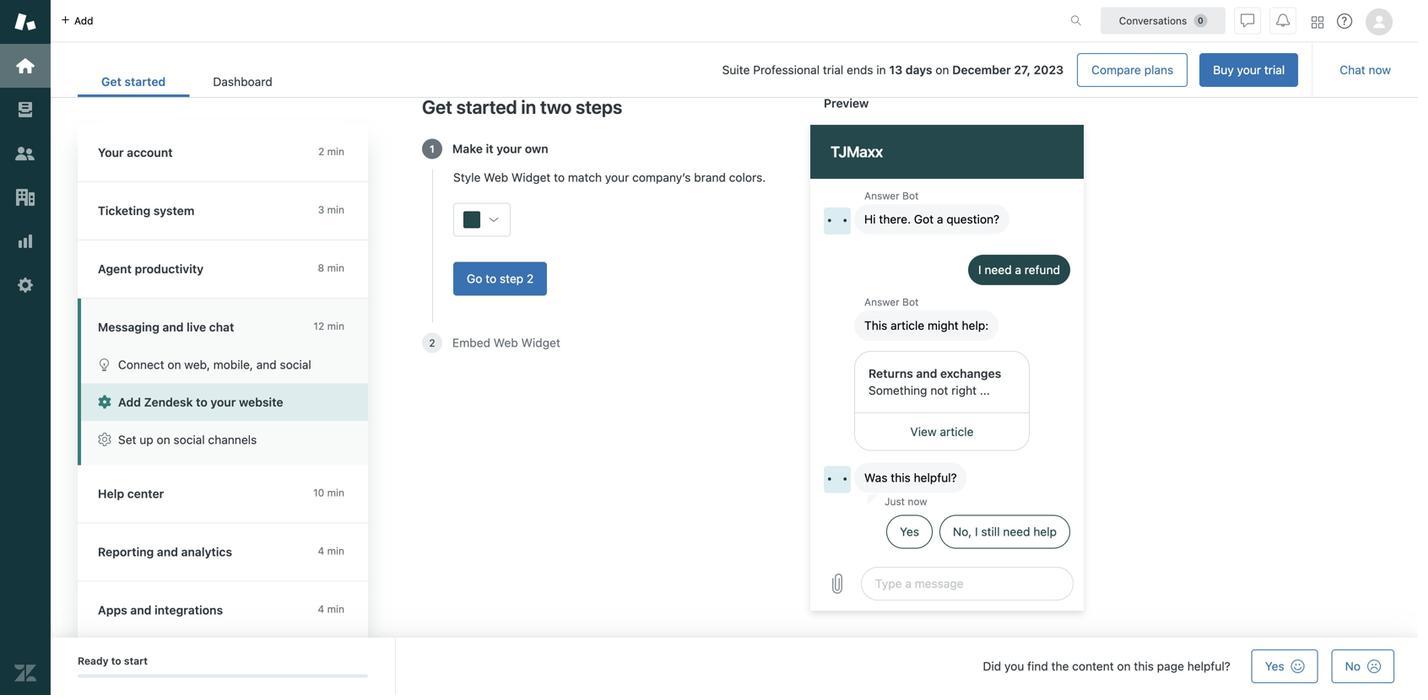 Task type: vqa. For each thing, say whether or not it's contained in the screenshot.
the Ticket status on the top left of the page
no



Task type: locate. For each thing, give the bounding box(es) containing it.
1 bot from the top
[[903, 190, 919, 202]]

0 vertical spatial web
[[484, 170, 509, 184]]

2 vertical spatial 2
[[429, 337, 435, 349]]

need left refund
[[985, 263, 1012, 277]]

2
[[318, 146, 324, 158], [527, 272, 534, 286], [429, 337, 435, 349]]

0 vertical spatial started
[[125, 75, 166, 89]]

4 min
[[318, 546, 345, 557], [318, 604, 345, 616]]

trial for your
[[1265, 63, 1286, 77]]

yes left no
[[1266, 660, 1285, 674]]

4 min for analytics
[[318, 546, 345, 557]]

zendesk products image
[[1312, 16, 1324, 28]]

1 vertical spatial yes button
[[1252, 650, 1319, 684]]

4
[[318, 546, 324, 557], [318, 604, 324, 616]]

0 horizontal spatial i
[[975, 525, 979, 539]]

article right the view
[[940, 425, 974, 439]]

trial down notifications icon
[[1265, 63, 1286, 77]]

1 horizontal spatial yes
[[1266, 660, 1285, 674]]

i inside no, i still need help button
[[975, 525, 979, 539]]

0 vertical spatial yes
[[900, 525, 920, 539]]

yes for no, i still need help
[[900, 525, 920, 539]]

0 vertical spatial answer bot
[[865, 190, 919, 202]]

returns
[[869, 367, 914, 381]]

1 vertical spatial 4 min
[[318, 604, 345, 616]]

trial for professional
[[823, 63, 844, 77]]

min for your account
[[327, 146, 345, 158]]

your inside button
[[1238, 63, 1262, 77]]

page
[[1158, 660, 1185, 674]]

get started
[[101, 75, 166, 89]]

widget right embed
[[522, 336, 561, 350]]

0 vertical spatial 4 min
[[318, 546, 345, 557]]

widget
[[512, 170, 551, 184], [522, 336, 561, 350]]

min for messaging and live chat
[[327, 321, 345, 332]]

avatar image
[[824, 208, 851, 235], [824, 467, 851, 494]]

still
[[982, 525, 1000, 539]]

go to step 2 button
[[454, 262, 547, 296]]

web
[[484, 170, 509, 184], [494, 336, 518, 350]]

2 left embed
[[429, 337, 435, 349]]

1 horizontal spatial i
[[979, 263, 982, 277]]

3
[[318, 204, 324, 216]]

0 horizontal spatial yes button
[[887, 516, 933, 549]]

1 trial from the left
[[1265, 63, 1286, 77]]

1 horizontal spatial social
[[280, 358, 311, 372]]

this left page
[[1135, 660, 1154, 674]]

plans
[[1145, 63, 1174, 77]]

log
[[811, 179, 1084, 553]]

avatar image for hi
[[824, 208, 851, 235]]

started up account
[[125, 75, 166, 89]]

1 vertical spatial helpful?
[[1188, 660, 1231, 674]]

in left 13
[[877, 63, 887, 77]]

on right content
[[1118, 660, 1131, 674]]

2 right step
[[527, 272, 534, 286]]

1 vertical spatial answer
[[865, 296, 900, 308]]

organizations image
[[14, 187, 36, 209]]

and inside "button"
[[256, 358, 277, 372]]

7 min from the top
[[327, 604, 345, 616]]

article for view
[[940, 425, 974, 439]]

1 4 from the top
[[318, 546, 324, 557]]

1 vertical spatial 4
[[318, 604, 324, 616]]

get down add popup button
[[101, 75, 122, 89]]

1 vertical spatial need
[[1004, 525, 1031, 539]]

a right got
[[937, 212, 944, 226]]

customers image
[[14, 143, 36, 165]]

1 horizontal spatial helpful?
[[1188, 660, 1231, 674]]

1 vertical spatial this
[[1135, 660, 1154, 674]]

helpful? inside footer
[[1188, 660, 1231, 674]]

on right "up" in the left bottom of the page
[[157, 433, 170, 447]]

1 vertical spatial article
[[940, 425, 974, 439]]

upload file image
[[828, 574, 848, 594]]

web right embed
[[494, 336, 518, 350]]

12
[[314, 321, 324, 332]]

and right mobile,
[[256, 358, 277, 372]]

help center
[[98, 487, 164, 501]]

2 inside button
[[527, 272, 534, 286]]

1 vertical spatial 2
[[527, 272, 534, 286]]

min for reporting and analytics
[[327, 546, 345, 557]]

min for help center
[[327, 487, 345, 499]]

and for reporting and analytics
[[157, 546, 178, 560]]

answer bot up this
[[865, 296, 919, 308]]

started for get started
[[125, 75, 166, 89]]

5 min from the top
[[327, 487, 345, 499]]

reporting
[[98, 546, 154, 560]]

avatar image left was
[[824, 467, 851, 494]]

and for apps and integrations
[[130, 604, 152, 618]]

a left refund
[[1016, 263, 1022, 277]]

your account
[[98, 146, 173, 160]]

27,
[[1015, 63, 1031, 77]]

zendesk
[[144, 396, 193, 410]]

log containing hi there. got a question?
[[811, 179, 1084, 553]]

to right the "go"
[[486, 272, 497, 286]]

footer
[[51, 638, 1419, 696]]

4 for reporting and analytics
[[318, 546, 324, 557]]

0 horizontal spatial now
[[908, 496, 928, 508]]

0 horizontal spatial 2
[[318, 146, 324, 158]]

you
[[1005, 660, 1025, 674]]

1 horizontal spatial in
[[877, 63, 887, 77]]

question?
[[947, 212, 1000, 226]]

i down question?
[[979, 263, 982, 277]]

tab list
[[78, 66, 296, 97]]

1 vertical spatial yes
[[1266, 660, 1285, 674]]

1 vertical spatial started
[[457, 96, 517, 118]]

a
[[937, 212, 944, 226], [1016, 263, 1022, 277]]

button displays agent's chat status as invisible. image
[[1242, 14, 1255, 27]]

and inside returns and exchanges something not right ...
[[917, 367, 938, 381]]

now
[[1369, 63, 1392, 77], [908, 496, 928, 508]]

not
[[931, 384, 949, 398]]

article right this
[[891, 319, 925, 333]]

1 horizontal spatial started
[[457, 96, 517, 118]]

messaging and live chat heading
[[78, 299, 368, 346]]

messaging and live chat
[[98, 321, 234, 334]]

i need a refund
[[979, 263, 1061, 277]]

channels
[[208, 433, 257, 447]]

1 vertical spatial a
[[1016, 263, 1022, 277]]

1 vertical spatial i
[[975, 525, 979, 539]]

returns and exchanges element
[[855, 351, 1030, 451]]

0 vertical spatial answer
[[865, 190, 900, 202]]

1 answer bot from the top
[[865, 190, 919, 202]]

article inside returns and exchanges element
[[940, 425, 974, 439]]

0 horizontal spatial article
[[891, 319, 925, 333]]

2 horizontal spatial 2
[[527, 272, 534, 286]]

0 horizontal spatial get
[[101, 75, 122, 89]]

section containing compare plans
[[310, 53, 1299, 87]]

now right just
[[908, 496, 928, 508]]

footer containing did you find the content on this page helpful?
[[51, 638, 1419, 696]]

2 min from the top
[[327, 204, 345, 216]]

1 horizontal spatial 2
[[429, 337, 435, 349]]

yes button down just now
[[887, 516, 933, 549]]

live
[[187, 321, 206, 334]]

exchanges
[[941, 367, 1002, 381]]

compare
[[1092, 63, 1142, 77]]

your right buy
[[1238, 63, 1262, 77]]

trial left ends
[[823, 63, 844, 77]]

to left start
[[111, 656, 121, 668]]

social down add zendesk to your website
[[174, 433, 205, 447]]

your
[[1238, 63, 1262, 77], [497, 142, 522, 156], [605, 170, 629, 184], [211, 396, 236, 410]]

compare plans
[[1092, 63, 1174, 77]]

widget down own
[[512, 170, 551, 184]]

1 horizontal spatial trial
[[1265, 63, 1286, 77]]

1 avatar image from the top
[[824, 208, 851, 235]]

1 vertical spatial web
[[494, 336, 518, 350]]

avatar image for was
[[824, 467, 851, 494]]

0 horizontal spatial started
[[125, 75, 166, 89]]

might
[[928, 319, 959, 333]]

0 vertical spatial article
[[891, 319, 925, 333]]

1 vertical spatial bot
[[903, 296, 919, 308]]

compare plans button
[[1078, 53, 1188, 87]]

tjmaxx
[[831, 143, 883, 161]]

answer
[[865, 190, 900, 202], [865, 296, 900, 308]]

on left web,
[[168, 358, 181, 372]]

this
[[865, 319, 888, 333]]

0 vertical spatial avatar image
[[824, 208, 851, 235]]

0 vertical spatial social
[[280, 358, 311, 372]]

1 vertical spatial get
[[422, 96, 453, 118]]

2 up 3
[[318, 146, 324, 158]]

your down connect on web, mobile, and social "button"
[[211, 396, 236, 410]]

yes down just now
[[900, 525, 920, 539]]

2 4 min from the top
[[318, 604, 345, 616]]

yes button
[[887, 516, 933, 549], [1252, 650, 1319, 684]]

analytics
[[181, 546, 232, 560]]

answer bot up there.
[[865, 190, 919, 202]]

help
[[1034, 525, 1057, 539]]

yes button inside footer
[[1252, 650, 1319, 684]]

messaging
[[98, 321, 159, 334]]

now inside button
[[1369, 63, 1392, 77]]

0 vertical spatial this
[[891, 471, 911, 485]]

answer up hi
[[865, 190, 900, 202]]

1 min from the top
[[327, 146, 345, 158]]

min inside messaging and live chat 'heading'
[[327, 321, 345, 332]]

admin image
[[14, 274, 36, 296]]

helpful?
[[914, 471, 957, 485], [1188, 660, 1231, 674]]

article
[[891, 319, 925, 333], [940, 425, 974, 439]]

i
[[979, 263, 982, 277], [975, 525, 979, 539]]

1 vertical spatial widget
[[522, 336, 561, 350]]

1 vertical spatial social
[[174, 433, 205, 447]]

0 vertical spatial yes button
[[887, 516, 933, 549]]

on inside button
[[157, 433, 170, 447]]

start
[[124, 656, 148, 668]]

2 answer from the top
[[865, 296, 900, 308]]

trial
[[1265, 63, 1286, 77], [823, 63, 844, 77]]

1 horizontal spatial get
[[422, 96, 453, 118]]

add button
[[51, 0, 103, 41]]

days
[[906, 63, 933, 77]]

got
[[915, 212, 934, 226]]

december
[[953, 63, 1012, 77]]

0 horizontal spatial yes
[[900, 525, 920, 539]]

0 horizontal spatial in
[[521, 96, 536, 118]]

views image
[[14, 99, 36, 121]]

get help image
[[1338, 14, 1353, 29]]

widget for style
[[512, 170, 551, 184]]

web down make it your own
[[484, 170, 509, 184]]

helpful? inside log
[[914, 471, 957, 485]]

chat
[[1340, 63, 1366, 77]]

suite
[[723, 63, 750, 77]]

main element
[[0, 0, 51, 696]]

1 horizontal spatial now
[[1369, 63, 1392, 77]]

i left 'still'
[[975, 525, 979, 539]]

to
[[554, 170, 565, 184], [486, 272, 497, 286], [196, 396, 208, 410], [111, 656, 121, 668]]

0 vertical spatial a
[[937, 212, 944, 226]]

answer up this
[[865, 296, 900, 308]]

social up the website
[[280, 358, 311, 372]]

refund
[[1025, 263, 1061, 277]]

website
[[239, 396, 283, 410]]

2 min
[[318, 146, 345, 158]]

0 horizontal spatial social
[[174, 433, 205, 447]]

yes button left no
[[1252, 650, 1319, 684]]

set up on social channels
[[118, 433, 257, 447]]

in left two
[[521, 96, 536, 118]]

and inside 'heading'
[[163, 321, 184, 334]]

min
[[327, 146, 345, 158], [327, 204, 345, 216], [327, 262, 345, 274], [327, 321, 345, 332], [327, 487, 345, 499], [327, 546, 345, 557], [327, 604, 345, 616]]

6 min from the top
[[327, 546, 345, 557]]

2 trial from the left
[[823, 63, 844, 77]]

need right 'still'
[[1004, 525, 1031, 539]]

now right chat
[[1369, 63, 1392, 77]]

avatar image left hi
[[824, 208, 851, 235]]

conversations
[[1120, 15, 1188, 27]]

1 vertical spatial avatar image
[[824, 467, 851, 494]]

0 vertical spatial in
[[877, 63, 887, 77]]

1 vertical spatial answer bot
[[865, 296, 919, 308]]

0 vertical spatial get
[[101, 75, 122, 89]]

bot up the this article might help:
[[903, 296, 919, 308]]

0 vertical spatial bot
[[903, 190, 919, 202]]

buy
[[1214, 63, 1235, 77]]

2 4 from the top
[[318, 604, 324, 616]]

0 horizontal spatial a
[[937, 212, 944, 226]]

and right the apps
[[130, 604, 152, 618]]

1 4 min from the top
[[318, 546, 345, 557]]

2 avatar image from the top
[[824, 467, 851, 494]]

connect on web, mobile, and social
[[118, 358, 311, 372]]

did
[[983, 660, 1002, 674]]

1 horizontal spatial article
[[940, 425, 974, 439]]

returns and exchanges something not right ...
[[869, 367, 1002, 398]]

get up 1
[[422, 96, 453, 118]]

0 horizontal spatial trial
[[823, 63, 844, 77]]

trial inside buy your trial button
[[1265, 63, 1286, 77]]

1 answer from the top
[[865, 190, 900, 202]]

0 horizontal spatial helpful?
[[914, 471, 957, 485]]

helpful? right page
[[1188, 660, 1231, 674]]

and left analytics
[[157, 546, 178, 560]]

this up just now
[[891, 471, 911, 485]]

0 vertical spatial now
[[1369, 63, 1392, 77]]

bot up got
[[903, 190, 919, 202]]

0 vertical spatial 2
[[318, 146, 324, 158]]

0 vertical spatial 4
[[318, 546, 324, 557]]

4 min from the top
[[327, 321, 345, 332]]

section
[[310, 53, 1299, 87]]

get started image
[[14, 55, 36, 77]]

helpful? up just now
[[914, 471, 957, 485]]

1 vertical spatial now
[[908, 496, 928, 508]]

and up "not" at the bottom right
[[917, 367, 938, 381]]

1 horizontal spatial yes button
[[1252, 650, 1319, 684]]

get for get started
[[101, 75, 122, 89]]

3 min from the top
[[327, 262, 345, 274]]

0 vertical spatial widget
[[512, 170, 551, 184]]

started up "it"
[[457, 96, 517, 118]]

and left live
[[163, 321, 184, 334]]

0 vertical spatial i
[[979, 263, 982, 277]]

0 vertical spatial helpful?
[[914, 471, 957, 485]]

get
[[101, 75, 122, 89], [422, 96, 453, 118]]

and for returns and exchanges something not right ...
[[917, 367, 938, 381]]

dashboard
[[213, 75, 273, 89]]

was this helpful?
[[865, 471, 957, 485]]

yes button inside log
[[887, 516, 933, 549]]



Task type: describe. For each thing, give the bounding box(es) containing it.
ticketing
[[98, 204, 151, 218]]

social inside "button"
[[280, 358, 311, 372]]

your right "it"
[[497, 142, 522, 156]]

view article link
[[855, 414, 1030, 451]]

1 horizontal spatial this
[[1135, 660, 1154, 674]]

get for get started in two steps
[[422, 96, 453, 118]]

started for get started in two steps
[[457, 96, 517, 118]]

4 min for integrations
[[318, 604, 345, 616]]

up
[[140, 433, 154, 447]]

zendesk image
[[14, 663, 36, 685]]

steps
[[576, 96, 623, 118]]

now for chat now
[[1369, 63, 1392, 77]]

yes button for no, i still need help
[[887, 516, 933, 549]]

dashboard tab
[[189, 66, 296, 97]]

make it your own
[[453, 142, 549, 156]]

social inside button
[[174, 433, 205, 447]]

integrations
[[155, 604, 223, 618]]

view
[[911, 425, 937, 439]]

tab list containing get started
[[78, 66, 296, 97]]

4 for apps and integrations
[[318, 604, 324, 616]]

on inside "button"
[[168, 358, 181, 372]]

...
[[980, 384, 991, 398]]

right
[[952, 384, 977, 398]]

no button
[[1332, 650, 1395, 684]]

2 for 2
[[429, 337, 435, 349]]

colors.
[[729, 170, 766, 184]]

set
[[118, 433, 136, 447]]

conversations button
[[1101, 7, 1226, 34]]

help
[[98, 487, 124, 501]]

yes for no
[[1266, 660, 1285, 674]]

buy your trial button
[[1200, 53, 1299, 87]]

mobile,
[[213, 358, 253, 372]]

your right match
[[605, 170, 629, 184]]

agent productivity
[[98, 262, 204, 276]]

your
[[98, 146, 124, 160]]

0 vertical spatial need
[[985, 263, 1012, 277]]

company's
[[633, 170, 691, 184]]

connect on web, mobile, and social button
[[81, 346, 368, 384]]

help:
[[962, 319, 989, 333]]

min for agent productivity
[[327, 262, 345, 274]]

now for just now
[[908, 496, 928, 508]]

on right days at the top of the page
[[936, 63, 950, 77]]

reporting image
[[14, 231, 36, 253]]

12 min
[[314, 321, 345, 332]]

web,
[[184, 358, 210, 372]]

yes button for no
[[1252, 650, 1319, 684]]

just now
[[885, 496, 928, 508]]

1 horizontal spatial a
[[1016, 263, 1022, 277]]

notifications image
[[1277, 14, 1290, 27]]

hi
[[865, 212, 876, 226]]

there.
[[879, 212, 911, 226]]

go to step 2
[[467, 272, 534, 286]]

make
[[453, 142, 483, 156]]

embed web widget
[[453, 336, 561, 350]]

article for this
[[891, 319, 925, 333]]

productivity
[[135, 262, 204, 276]]

embed
[[453, 336, 491, 350]]

view article
[[911, 425, 974, 439]]

0 horizontal spatial this
[[891, 471, 911, 485]]

to right zendesk
[[196, 396, 208, 410]]

system
[[154, 204, 195, 218]]

2023
[[1034, 63, 1064, 77]]

1 vertical spatial in
[[521, 96, 536, 118]]

set up on social channels button
[[81, 421, 368, 459]]

ends
[[847, 63, 874, 77]]

to left match
[[554, 170, 565, 184]]

reporting and analytics
[[98, 546, 232, 560]]

your inside button
[[211, 396, 236, 410]]

2 bot from the top
[[903, 296, 919, 308]]

step
[[500, 272, 524, 286]]

web for embed
[[494, 336, 518, 350]]

agent
[[98, 262, 132, 276]]

two
[[541, 96, 572, 118]]

widget for embed
[[522, 336, 561, 350]]

hi there. got a question?
[[865, 212, 1000, 226]]

zendesk support image
[[14, 11, 36, 33]]

ready to start
[[78, 656, 148, 668]]

web for style
[[484, 170, 509, 184]]

add
[[74, 15, 93, 27]]

no, i still need help
[[954, 525, 1057, 539]]

min for apps and integrations
[[327, 604, 345, 616]]

chat
[[209, 321, 234, 334]]

add zendesk to your website button
[[81, 384, 368, 421]]

min for ticketing system
[[327, 204, 345, 216]]

something
[[869, 384, 928, 398]]

progress-bar progress bar
[[78, 675, 368, 679]]

3 min
[[318, 204, 345, 216]]

match
[[568, 170, 602, 184]]

was
[[865, 471, 888, 485]]

connect
[[118, 358, 164, 372]]

buy your trial
[[1214, 63, 1286, 77]]

get started in two steps
[[422, 96, 623, 118]]

professional
[[753, 63, 820, 77]]

did you find the content on this page helpful?
[[983, 660, 1231, 674]]

style web widget to match your company's brand colors.
[[454, 170, 766, 184]]

chat now button
[[1327, 53, 1405, 87]]

10 min
[[313, 487, 345, 499]]

need inside button
[[1004, 525, 1031, 539]]

no
[[1346, 660, 1361, 674]]

content
[[1073, 660, 1115, 674]]

suite professional trial ends in 13 days on december 27, 2023
[[723, 63, 1064, 77]]

and for messaging and live chat
[[163, 321, 184, 334]]

add
[[118, 396, 141, 410]]

ticketing system
[[98, 204, 195, 218]]

December 27, 2023 text field
[[953, 63, 1064, 77]]

own
[[525, 142, 549, 156]]

13
[[890, 63, 903, 77]]

2 answer bot from the top
[[865, 296, 919, 308]]

center
[[127, 487, 164, 501]]

this article might help:
[[865, 319, 989, 333]]

2 for 2 min
[[318, 146, 324, 158]]

Type a message text field
[[861, 567, 1074, 601]]

no,
[[954, 525, 972, 539]]

go
[[467, 272, 483, 286]]

account
[[127, 146, 173, 160]]



